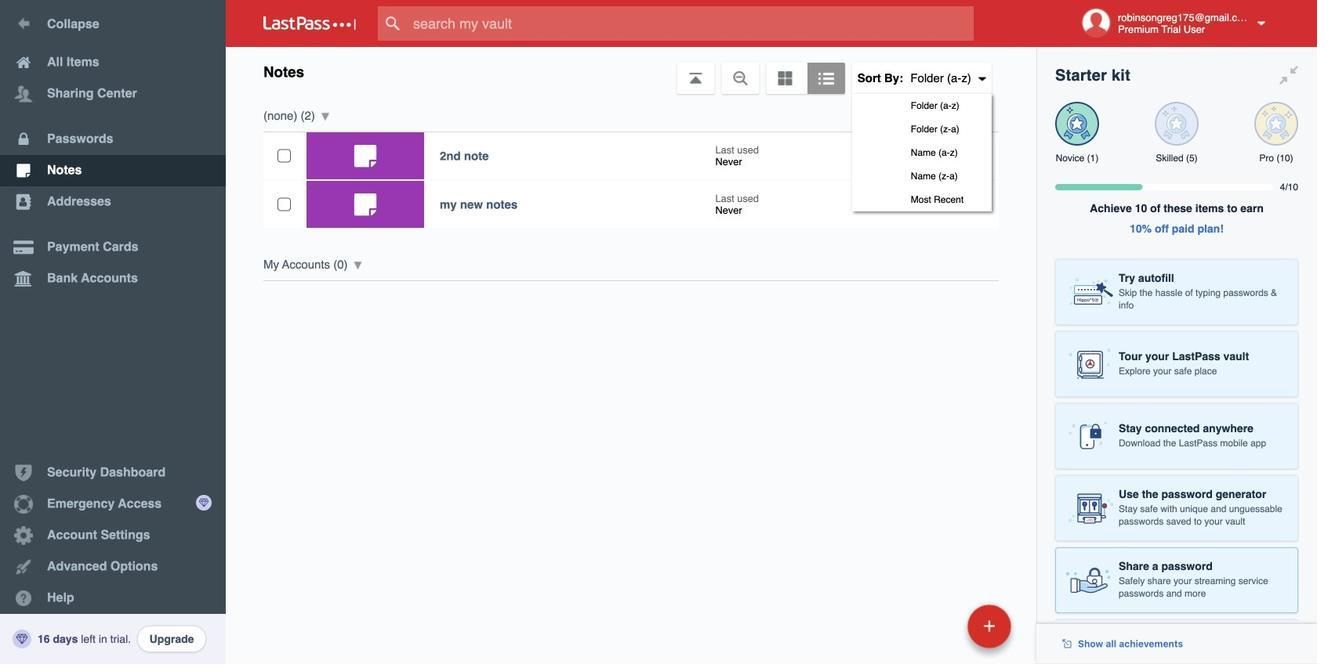 Task type: describe. For each thing, give the bounding box(es) containing it.
lastpass image
[[263, 16, 356, 31]]

main navigation navigation
[[0, 0, 226, 665]]



Task type: vqa. For each thing, say whether or not it's contained in the screenshot.
New item navigation
yes



Task type: locate. For each thing, give the bounding box(es) containing it.
new item element
[[860, 605, 1017, 649]]

new item navigation
[[860, 601, 1021, 665]]

search my vault text field
[[378, 6, 1004, 41]]

vault options navigation
[[226, 47, 1037, 212]]

Search search field
[[378, 6, 1004, 41]]



